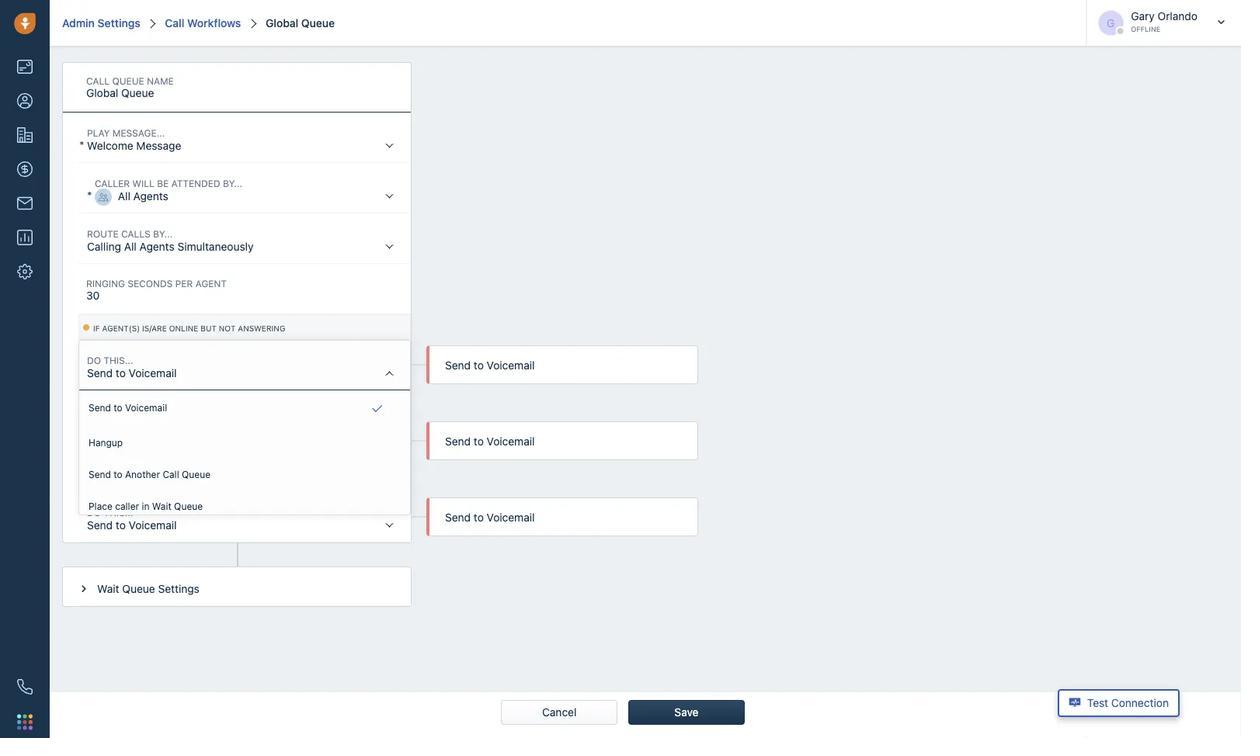 Task type: locate. For each thing, give the bounding box(es) containing it.
1 but from the top
[[201, 324, 217, 333]]

send
[[445, 359, 471, 372], [87, 367, 113, 380], [89, 403, 111, 414], [445, 436, 471, 448], [87, 443, 113, 456], [89, 469, 111, 480], [445, 512, 471, 525], [87, 519, 113, 532]]

online
[[169, 324, 198, 333], [169, 401, 198, 410]]

to inside option
[[114, 403, 122, 414]]

agents down all agents
[[140, 240, 175, 253]]

1 is/are from the top
[[142, 324, 167, 333]]

wait
[[152, 501, 172, 512], [97, 583, 119, 596]]

send to voicemail button
[[79, 417, 410, 467], [79, 493, 410, 543]]

* left welcome
[[79, 139, 84, 152]]

agents
[[133, 190, 168, 202], [140, 240, 175, 253]]

1 vertical spatial if
[[93, 401, 100, 410]]

place
[[89, 501, 113, 512]]

is/are for if agent(s)  is/are online but busy
[[142, 401, 167, 410]]

0 vertical spatial wait
[[152, 501, 172, 512]]

all inside button
[[118, 190, 130, 202]]

online left the not
[[169, 324, 198, 333]]

welcome
[[87, 139, 133, 152]]

list box containing send to voicemail
[[79, 391, 410, 521]]

agents right group image
[[133, 190, 168, 202]]

calling
[[87, 240, 121, 253]]

1 vertical spatial online
[[169, 401, 198, 410]]

wait inside list box
[[152, 501, 172, 512]]

another
[[125, 469, 160, 480]]

agents inside button
[[133, 190, 168, 202]]

orlando
[[1158, 10, 1198, 23]]

1 vertical spatial settings
[[158, 583, 200, 596]]

1 vertical spatial *
[[87, 189, 92, 202]]

0 horizontal spatial settings
[[98, 16, 140, 29]]

call
[[165, 16, 184, 29], [163, 469, 179, 480]]

0 vertical spatial agents
[[133, 190, 168, 202]]

2 online from the top
[[169, 401, 198, 410]]

1 vertical spatial agents
[[140, 240, 175, 253]]

is/are for if agent(s) is/are online but not answering
[[142, 324, 167, 333]]

is/are up send to another call queue
[[142, 401, 167, 410]]

hangup
[[89, 437, 123, 448]]

agent(s)
[[102, 324, 140, 333], [102, 401, 140, 410]]

message
[[136, 139, 181, 152]]

if agent(s) is/are online but not answering
[[93, 324, 286, 333]]

voicemail
[[487, 359, 535, 372], [129, 367, 177, 380], [125, 403, 167, 414], [487, 436, 535, 448], [129, 443, 177, 456], [487, 512, 535, 525], [129, 519, 177, 532]]

call left workflows
[[165, 16, 184, 29]]

connection
[[1112, 697, 1169, 710]]

0 vertical spatial is/are
[[142, 324, 167, 333]]

call workflows link
[[162, 16, 241, 29]]

all right calling
[[124, 240, 137, 253]]

1 vertical spatial call
[[163, 469, 179, 480]]

1 horizontal spatial *
[[87, 189, 92, 202]]

0 vertical spatial *
[[79, 139, 84, 152]]

1 vertical spatial is/are
[[142, 401, 167, 410]]

to inside dropdown button
[[116, 367, 126, 380]]

but left "busy"
[[201, 401, 217, 410]]

call right "another"
[[163, 469, 179, 480]]

but left the not
[[201, 324, 217, 333]]

0 vertical spatial send to voicemail button
[[79, 417, 410, 467]]

place caller in wait queue
[[89, 501, 203, 512]]

1 agent(s) from the top
[[102, 324, 140, 333]]

list box
[[79, 391, 410, 521]]

0 vertical spatial but
[[201, 324, 217, 333]]

all right group image
[[118, 190, 130, 202]]

queue
[[301, 16, 335, 29], [182, 469, 211, 480], [174, 501, 203, 512], [122, 583, 155, 596]]

gary
[[1132, 10, 1155, 23]]

2 if from the top
[[93, 401, 100, 410]]

answering
[[238, 324, 286, 333]]

simultaneously
[[178, 240, 254, 253]]

None field
[[78, 74, 348, 111], [78, 277, 411, 314], [78, 74, 348, 111], [78, 277, 411, 314]]

1 horizontal spatial wait
[[152, 501, 172, 512]]

0 vertical spatial online
[[169, 324, 198, 333]]

welcome message button
[[79, 113, 410, 163]]

phone image
[[17, 680, 33, 695]]

tick image
[[372, 400, 382, 419]]

but
[[201, 324, 217, 333], [201, 401, 217, 410]]

freshworks switcher image
[[17, 715, 33, 731]]

phone element
[[9, 672, 40, 703]]

admin settings link
[[62, 16, 140, 29]]

calling all agents simultaneously
[[87, 240, 254, 253]]

to
[[474, 359, 484, 372], [116, 367, 126, 380], [114, 403, 122, 414], [474, 436, 484, 448], [116, 443, 126, 456], [114, 469, 122, 480], [474, 512, 484, 525], [116, 519, 126, 532]]

*
[[79, 139, 84, 152], [87, 189, 92, 202]]

if offline
[[93, 477, 135, 486]]

online left "busy"
[[169, 401, 198, 410]]

is/are left the not
[[142, 324, 167, 333]]

send to voicemail inside send to voicemail option
[[89, 403, 167, 414]]

if
[[93, 324, 100, 333], [93, 401, 100, 410], [93, 477, 100, 486]]

1 vertical spatial wait
[[97, 583, 119, 596]]

cancel
[[542, 707, 577, 720]]

cancel link
[[533, 701, 586, 725]]

all
[[118, 190, 130, 202], [124, 240, 137, 253]]

2 is/are from the top
[[142, 401, 167, 410]]

1 vertical spatial but
[[201, 401, 217, 410]]

0 vertical spatial all
[[118, 190, 130, 202]]

2 agent(s) from the top
[[102, 401, 140, 410]]

is/are
[[142, 324, 167, 333], [142, 401, 167, 410]]

2 but from the top
[[201, 401, 217, 410]]

send to voicemail inside send to voicemail dropdown button
[[87, 367, 177, 380]]

0 vertical spatial if
[[93, 324, 100, 333]]

call workflows
[[165, 16, 241, 29]]

0 horizontal spatial *
[[79, 139, 84, 152]]

1 vertical spatial agent(s)
[[102, 401, 140, 410]]

2 send to voicemail button from the top
[[79, 493, 410, 543]]

agent(s) for if agent(s) is/are online but not answering
[[102, 324, 140, 333]]

2 vertical spatial if
[[93, 477, 100, 486]]

1 vertical spatial send to voicemail button
[[79, 493, 410, 543]]

0 horizontal spatial wait
[[97, 583, 119, 596]]

send to voicemail
[[445, 359, 535, 372], [87, 367, 177, 380], [89, 403, 167, 414], [445, 436, 535, 448], [87, 443, 177, 456], [445, 512, 535, 525], [87, 519, 177, 532]]

0 vertical spatial agent(s)
[[102, 324, 140, 333]]

1 if from the top
[[93, 324, 100, 333]]

settings
[[98, 16, 140, 29], [158, 583, 200, 596]]

1 online from the top
[[169, 324, 198, 333]]

online for busy
[[169, 401, 198, 410]]

* left group image
[[87, 189, 92, 202]]

call inside list box
[[163, 469, 179, 480]]



Task type: describe. For each thing, give the bounding box(es) containing it.
1 vertical spatial all
[[124, 240, 137, 253]]

if agent(s)  is/are online but busy
[[93, 401, 240, 410]]

send to voicemail option
[[82, 394, 407, 425]]

admin settings
[[62, 16, 140, 29]]

0 vertical spatial call
[[165, 16, 184, 29]]

if for if agent(s) is/are online but not answering
[[93, 324, 100, 333]]

agent(s) for if agent(s)  is/are online but busy
[[102, 401, 140, 410]]

save
[[675, 707, 699, 720]]

offline
[[102, 477, 135, 486]]

voicemail inside dropdown button
[[129, 367, 177, 380]]

1 horizontal spatial settings
[[158, 583, 200, 596]]

global queue
[[266, 16, 335, 29]]

send to voicemail button
[[79, 341, 410, 391]]

workflows
[[187, 16, 241, 29]]

* for all agents button
[[87, 189, 92, 202]]

all agents button
[[87, 164, 410, 214]]

test
[[1088, 697, 1109, 710]]

1 send to voicemail button from the top
[[79, 417, 410, 467]]

if for if agent(s)  is/are online but busy
[[93, 401, 100, 410]]

gary orlando offline
[[1132, 10, 1198, 33]]

caller
[[115, 501, 139, 512]]

test connection
[[1088, 697, 1169, 710]]

in
[[142, 501, 150, 512]]

voicemail inside option
[[125, 403, 167, 414]]

busy
[[219, 401, 240, 410]]

0 vertical spatial settings
[[98, 16, 140, 29]]

g
[[1107, 16, 1115, 29]]

wait queue settings
[[97, 583, 200, 596]]

send inside dropdown button
[[87, 367, 113, 380]]

but for not
[[201, 324, 217, 333]]

3 if from the top
[[93, 477, 100, 486]]

all agents
[[118, 190, 168, 202]]

admin
[[62, 16, 95, 29]]

* for "welcome message" button
[[79, 139, 84, 152]]

welcome message
[[87, 139, 181, 152]]

offline
[[1132, 25, 1161, 33]]

but for busy
[[201, 401, 217, 410]]

send to another call queue
[[89, 469, 211, 480]]

online for not
[[169, 324, 198, 333]]

global
[[266, 16, 299, 29]]

not
[[219, 324, 236, 333]]

send inside option
[[89, 403, 111, 414]]

group image
[[95, 189, 112, 206]]



Task type: vqa. For each thing, say whether or not it's contained in the screenshot.
the top deal
no



